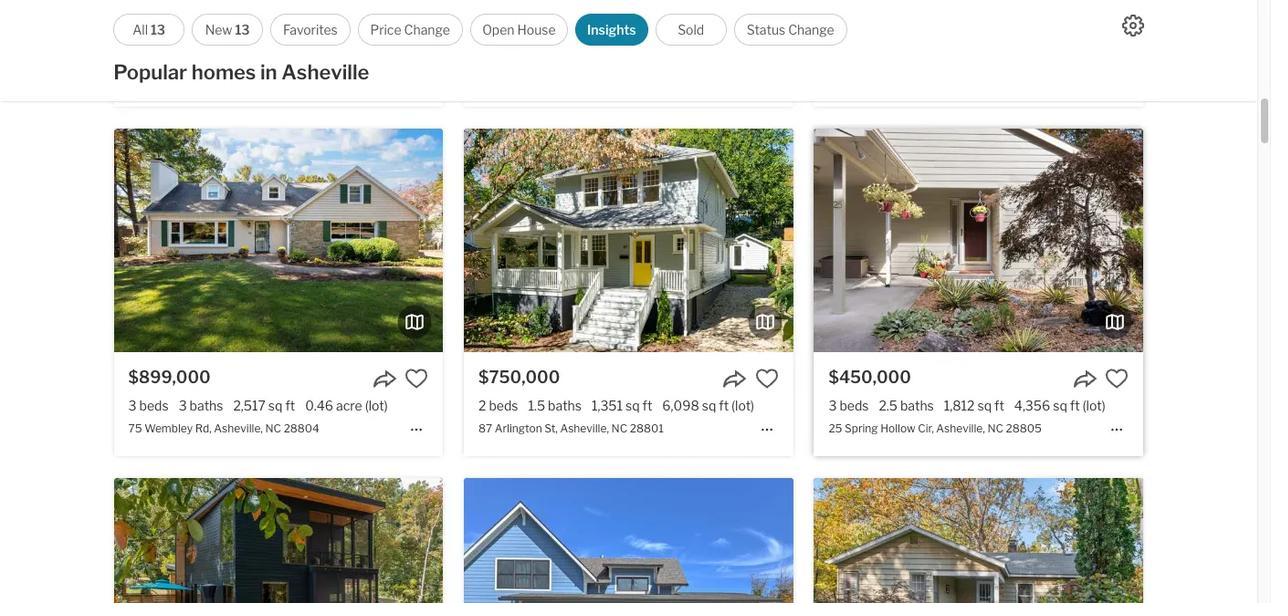 Task type: vqa. For each thing, say whether or not it's contained in the screenshot.
your inside Saved Searches Receive timely notifications based on your preferred search filters.
no



Task type: locate. For each thing, give the bounding box(es) containing it.
(lot) right 4,356 on the right
[[1083, 399, 1106, 414]]

favorite button checkbox
[[756, 18, 779, 42], [1106, 18, 1130, 42], [1106, 368, 1130, 392]]

(lot) for $899,000
[[365, 399, 388, 414]]

3 beds up 75
[[128, 399, 169, 414]]

house
[[518, 22, 556, 37]]

2,517
[[233, 399, 266, 414]]

change inside option
[[789, 22, 835, 37]]

favorite button image for $750,000
[[756, 368, 779, 392]]

0.24 acre (lot)
[[639, 49, 721, 65]]

beds for $899,000
[[139, 399, 169, 414]]

3 up 75
[[128, 399, 137, 414]]

3 up 25
[[829, 399, 837, 414]]

13 inside "all" radio
[[151, 22, 165, 37]]

1 vertical spatial 28804
[[284, 422, 320, 436]]

open house
[[483, 22, 556, 37]]

baths up cir,
[[901, 399, 935, 414]]

Favorites radio
[[271, 14, 351, 46]]

2 beds
[[479, 49, 519, 65], [479, 399, 519, 414]]

sq right 2,517
[[268, 399, 283, 414]]

75 wembley rd, asheville, nc 28804
[[128, 422, 320, 436]]

sq for $553,000
[[281, 49, 295, 65]]

nc left 28805
[[988, 422, 1004, 436]]

favorite button image for $899,000
[[405, 368, 429, 392]]

2 favorite button image from the top
[[405, 368, 429, 392]]

baths for $750,000
[[548, 399, 582, 414]]

0 vertical spatial 28804
[[316, 72, 352, 86]]

2.5 baths for $450,000
[[879, 399, 935, 414]]

option group containing all
[[113, 14, 848, 46]]

1,351 sq ft
[[592, 399, 653, 414]]

ft for $450,000
[[995, 399, 1005, 414]]

favorite button checkbox for $310,000
[[756, 18, 779, 42]]

sold
[[678, 22, 705, 37]]

$310,000
[[479, 19, 558, 38]]

2 13 from the left
[[235, 22, 250, 37]]

3 up 39
[[128, 49, 137, 65]]

0 vertical spatial 2.5
[[179, 49, 197, 65]]

3 beds for $553,000
[[128, 49, 169, 65]]

nc down the "1,351 sq ft"
[[612, 422, 628, 436]]

nc down 1,450 sq ft
[[297, 72, 313, 86]]

ext,
[[225, 72, 244, 86]]

28804
[[316, 72, 352, 86], [284, 422, 320, 436]]

1 vertical spatial favorite button image
[[405, 368, 429, 392]]

asheville, down 1,812
[[937, 422, 986, 436]]

favorite button image
[[756, 18, 779, 42], [1106, 18, 1130, 42], [756, 368, 779, 392], [1106, 368, 1130, 392]]

28804 down the 0.46 at the bottom
[[284, 422, 320, 436]]

sq right the in
[[281, 49, 295, 65]]

baths
[[200, 49, 234, 65], [190, 399, 223, 414], [548, 399, 582, 414], [901, 399, 935, 414]]

favorites
[[283, 22, 338, 37]]

$553,000
[[128, 19, 210, 38]]

sq for $450,000
[[978, 399, 992, 414]]

1,812 sq ft
[[945, 399, 1005, 414]]

2 up "87"
[[479, 399, 486, 414]]

option group
[[113, 14, 848, 46]]

asheville
[[282, 60, 370, 84]]

13 for new 13
[[235, 22, 250, 37]]

25
[[829, 422, 843, 436]]

rd,
[[195, 422, 212, 436]]

0 horizontal spatial 2.5 baths
[[179, 49, 234, 65]]

3
[[128, 49, 137, 65], [829, 49, 837, 65], [128, 399, 137, 414], [179, 399, 187, 414], [829, 399, 837, 414]]

asheville, down 1,450 sq ft
[[246, 72, 295, 86]]

2 beds up "87"
[[479, 399, 519, 414]]

favorite button checkbox
[[405, 18, 429, 42], [405, 368, 429, 392], [756, 368, 779, 392]]

(lot)
[[377, 49, 400, 65], [698, 49, 721, 65], [365, 399, 388, 414], [732, 399, 755, 414], [1083, 399, 1106, 414]]

2.5 baths
[[179, 49, 234, 65], [879, 399, 935, 414]]

price
[[371, 22, 402, 37]]

change inside "radio"
[[404, 22, 450, 37]]

sq for $310,000
[[602, 49, 616, 65]]

13 inside new radio
[[235, 22, 250, 37]]

favorite button image
[[405, 18, 429, 42], [405, 368, 429, 392]]

2 change from the left
[[789, 22, 835, 37]]

1 13 from the left
[[151, 22, 165, 37]]

2.5 up hollow
[[879, 399, 898, 414]]

75
[[128, 422, 142, 436]]

1 horizontal spatial change
[[789, 22, 835, 37]]

spring
[[845, 422, 879, 436]]

beds down open
[[489, 49, 519, 65]]

change
[[404, 22, 450, 37], [789, 22, 835, 37]]

ft left the 0.46 at the bottom
[[285, 399, 295, 414]]

beds up wembley
[[139, 399, 169, 414]]

0 horizontal spatial 13
[[151, 22, 165, 37]]

1 change from the left
[[404, 22, 450, 37]]

0 vertical spatial 2.5 baths
[[179, 49, 234, 65]]

favorite button image for $310,000
[[756, 18, 779, 42]]

favorite button checkbox for $899,000
[[405, 368, 429, 392]]

acre for $553,000
[[348, 49, 375, 65]]

3 beds
[[128, 49, 169, 65], [829, 49, 869, 65], [128, 399, 169, 414], [829, 399, 869, 414]]

0.46
[[305, 399, 334, 414]]

Status Change radio
[[734, 14, 848, 46]]

nc
[[297, 72, 313, 86], [265, 422, 281, 436], [612, 422, 628, 436], [988, 422, 1004, 436]]

1 horizontal spatial 2.5
[[879, 399, 898, 414]]

768 sq ft
[[574, 49, 629, 65]]

3 baths
[[179, 399, 223, 414]]

baths for $450,000
[[901, 399, 935, 414]]

ft
[[298, 49, 308, 65], [619, 49, 629, 65], [285, 399, 295, 414], [643, 399, 653, 414], [719, 399, 729, 414], [995, 399, 1005, 414], [1071, 399, 1081, 414]]

0 horizontal spatial change
[[404, 22, 450, 37]]

acre for $899,000
[[336, 399, 362, 414]]

photo of 75 wembley rd, asheville, nc 28804 image
[[114, 129, 444, 353]]

(lot) right the 6,098 on the right bottom of page
[[732, 399, 755, 414]]

baths up 87 arlington st, asheville, nc 28801
[[548, 399, 582, 414]]

in
[[260, 60, 277, 84]]

1 2 beds from the top
[[479, 49, 519, 65]]

2
[[479, 49, 486, 65], [479, 399, 486, 414]]

6,098 sq ft (lot)
[[663, 399, 755, 414]]

sq right 768
[[602, 49, 616, 65]]

39 spooks branch ext, asheville, nc 28804
[[128, 72, 352, 86]]

2.5
[[179, 49, 197, 65], [879, 399, 898, 414]]

beds up arlington
[[489, 399, 519, 414]]

ft right 4,356 on the right
[[1071, 399, 1081, 414]]

acre down 'sold'
[[669, 49, 695, 65]]

2 2 beds from the top
[[479, 399, 519, 414]]

$750,000
[[479, 369, 560, 388]]

0 vertical spatial 2
[[479, 49, 486, 65]]

acre right the 0.46 at the bottom
[[336, 399, 362, 414]]

ft left 4,356 on the right
[[995, 399, 1005, 414]]

13 right new
[[235, 22, 250, 37]]

0 vertical spatial 2 beds
[[479, 49, 519, 65]]

1 vertical spatial 2.5
[[879, 399, 898, 414]]

0.24
[[639, 49, 666, 65]]

2.5 baths up hollow
[[879, 399, 935, 414]]

baths up branch
[[200, 49, 234, 65]]

asheville,
[[246, 72, 295, 86], [214, 422, 263, 436], [561, 422, 609, 436], [937, 422, 986, 436]]

2 beds down open
[[479, 49, 519, 65]]

Sold radio
[[656, 14, 727, 46]]

ft left 0.24
[[619, 49, 629, 65]]

0 horizontal spatial 2.5
[[179, 49, 197, 65]]

photo of 25 spring hollow cir, asheville, nc 28805 image
[[815, 129, 1144, 353]]

3 beds up 39
[[128, 49, 169, 65]]

2.5 baths up branch
[[179, 49, 234, 65]]

2.5 baths for $553,000
[[179, 49, 234, 65]]

photo of 33 liberty st, asheville, nc 28803 image
[[464, 0, 794, 4]]

photo of 87 arlington st, asheville, nc 28801 image
[[464, 129, 794, 353]]

0 vertical spatial favorite button image
[[405, 18, 429, 42]]

2.5 up branch
[[179, 49, 197, 65]]

1 horizontal spatial 2.5 baths
[[879, 399, 935, 414]]

6,098
[[663, 399, 700, 414]]

beds up spooks at the left of the page
[[139, 49, 169, 65]]

change right the price on the left top
[[404, 22, 450, 37]]

sq
[[281, 49, 295, 65], [602, 49, 616, 65], [268, 399, 283, 414], [626, 399, 640, 414], [702, 399, 717, 414], [978, 399, 992, 414], [1054, 399, 1068, 414]]

(lot) down the price on the left top
[[377, 49, 400, 65]]

2 down open
[[479, 49, 486, 65]]

39
[[128, 72, 143, 86]]

2 2 from the top
[[479, 399, 486, 414]]

13
[[151, 22, 165, 37], [235, 22, 250, 37]]

baths up rd,
[[190, 399, 223, 414]]

beds
[[139, 49, 169, 65], [489, 49, 519, 65], [840, 49, 869, 65], [139, 399, 169, 414], [489, 399, 519, 414], [840, 399, 869, 414]]

2 beds for $310,000
[[479, 49, 519, 65]]

(lot) down 'sold'
[[698, 49, 721, 65]]

sq right 1,812
[[978, 399, 992, 414]]

ft down favorites
[[298, 49, 308, 65]]

28804 down the 0.35
[[316, 72, 352, 86]]

photo of 51 malvern walk, asheville, nc 28806 image
[[464, 479, 794, 604]]

1 2 from the top
[[479, 49, 486, 65]]

favorite button image for $895,000
[[1106, 18, 1130, 42]]

3 beds down $895,000
[[829, 49, 869, 65]]

3 up wembley
[[179, 399, 187, 414]]

acre right the 0.35
[[348, 49, 375, 65]]

baths for $553,000
[[200, 49, 234, 65]]

1 vertical spatial 2 beds
[[479, 399, 519, 414]]

3 beds up the spring
[[829, 399, 869, 414]]

all 13
[[133, 22, 165, 37]]

beds for $750,000
[[489, 399, 519, 414]]

New radio
[[192, 14, 263, 46]]

0.35 acre (lot)
[[318, 49, 400, 65]]

acre
[[348, 49, 375, 65], [669, 49, 695, 65], [336, 399, 362, 414]]

Insights radio
[[576, 14, 648, 46]]

13 right all
[[151, 22, 165, 37]]

1 vertical spatial 2
[[479, 399, 486, 414]]

sq right 1,351
[[626, 399, 640, 414]]

1 vertical spatial 2.5 baths
[[879, 399, 935, 414]]

beds up the spring
[[840, 399, 869, 414]]

(lot) right the 0.46 at the bottom
[[365, 399, 388, 414]]

1 horizontal spatial 13
[[235, 22, 250, 37]]

2,517 sq ft
[[233, 399, 295, 414]]

28801
[[630, 422, 664, 436]]

ft up 28801
[[643, 399, 653, 414]]

change right status
[[789, 22, 835, 37]]

1 favorite button image from the top
[[405, 18, 429, 42]]

favorite button image for $450,000
[[1106, 368, 1130, 392]]



Task type: describe. For each thing, give the bounding box(es) containing it.
sq for $899,000
[[268, 399, 283, 414]]

popular
[[113, 60, 187, 84]]

3 for $553,000
[[128, 49, 137, 65]]

sq right the 6,098 on the right bottom of page
[[702, 399, 717, 414]]

new 13
[[205, 22, 250, 37]]

photo of 19 digges rd, asheville, nc 28805 image
[[114, 479, 444, 604]]

photo of 23 asbury rd, asheville, nc 28804 image
[[815, 479, 1144, 604]]

2 for $750,000
[[479, 399, 486, 414]]

0.46 acre (lot)
[[305, 399, 388, 414]]

ft right the 6,098 on the right bottom of page
[[719, 399, 729, 414]]

Price Change radio
[[358, 14, 463, 46]]

st,
[[545, 422, 558, 436]]

All radio
[[113, 14, 185, 46]]

25 spring hollow cir, asheville, nc 28805
[[829, 422, 1042, 436]]

1,812
[[945, 399, 975, 414]]

$450,000
[[829, 369, 912, 388]]

1,450 sq ft
[[244, 49, 308, 65]]

beds down $895,000
[[840, 49, 869, 65]]

open
[[483, 22, 515, 37]]

favorite button image for $553,000
[[405, 18, 429, 42]]

3 down $895,000
[[829, 49, 837, 65]]

insights
[[588, 22, 637, 37]]

wembley
[[145, 422, 193, 436]]

2.5 for $450,000
[[879, 399, 898, 414]]

baths for $899,000
[[190, 399, 223, 414]]

change for price change
[[404, 22, 450, 37]]

new
[[205, 22, 233, 37]]

beds for $310,000
[[489, 49, 519, 65]]

arlington
[[495, 422, 543, 436]]

1,450
[[244, 49, 278, 65]]

price change
[[371, 22, 450, 37]]

sq for $750,000
[[626, 399, 640, 414]]

status change
[[747, 22, 835, 37]]

favorite button checkbox for $895,000
[[1106, 18, 1130, 42]]

2 for $310,000
[[479, 49, 486, 65]]

ft for $750,000
[[643, 399, 653, 414]]

1,351
[[592, 399, 623, 414]]

768
[[574, 49, 599, 65]]

28805
[[1007, 422, 1042, 436]]

beds for $450,000
[[840, 399, 869, 414]]

87 arlington st, asheville, nc 28801
[[479, 422, 664, 436]]

4,356 sq ft (lot)
[[1015, 399, 1106, 414]]

all
[[133, 22, 148, 37]]

sq right 4,356 on the right
[[1054, 399, 1068, 414]]

nc down the 2,517 sq ft
[[265, 422, 281, 436]]

4,356
[[1015, 399, 1051, 414]]

1.5
[[529, 399, 546, 414]]

3 beds for $450,000
[[829, 399, 869, 414]]

0.35
[[318, 49, 346, 65]]

favorite button checkbox for $750,000
[[756, 368, 779, 392]]

1.5 baths
[[529, 399, 582, 414]]

$899,000
[[128, 369, 211, 388]]

ft for $553,000
[[298, 49, 308, 65]]

3 for $899,000
[[128, 399, 137, 414]]

popular homes in asheville
[[113, 60, 370, 84]]

3 for $450,000
[[829, 399, 837, 414]]

cir,
[[918, 422, 934, 436]]

87
[[479, 422, 493, 436]]

status
[[747, 22, 786, 37]]

(lot) for $310,000
[[698, 49, 721, 65]]

change for status change
[[789, 22, 835, 37]]

$895,000
[[829, 19, 911, 38]]

ft for $899,000
[[285, 399, 295, 414]]

spooks
[[145, 72, 183, 86]]

13 for all 13
[[151, 22, 165, 37]]

Open House radio
[[470, 14, 568, 46]]

acre for $310,000
[[669, 49, 695, 65]]

favorite button checkbox for $553,000
[[405, 18, 429, 42]]

3 beds for $899,000
[[128, 399, 169, 414]]

asheville, down 1,351
[[561, 422, 609, 436]]

beds for $553,000
[[139, 49, 169, 65]]

asheville, down 2,517
[[214, 422, 263, 436]]

ft for $310,000
[[619, 49, 629, 65]]

branch
[[186, 72, 222, 86]]

2 beds for $750,000
[[479, 399, 519, 414]]

homes
[[192, 60, 256, 84]]

favorite button checkbox for $450,000
[[1106, 368, 1130, 392]]

(lot) for $553,000
[[377, 49, 400, 65]]

hollow
[[881, 422, 916, 436]]

2.5 for $553,000
[[179, 49, 197, 65]]



